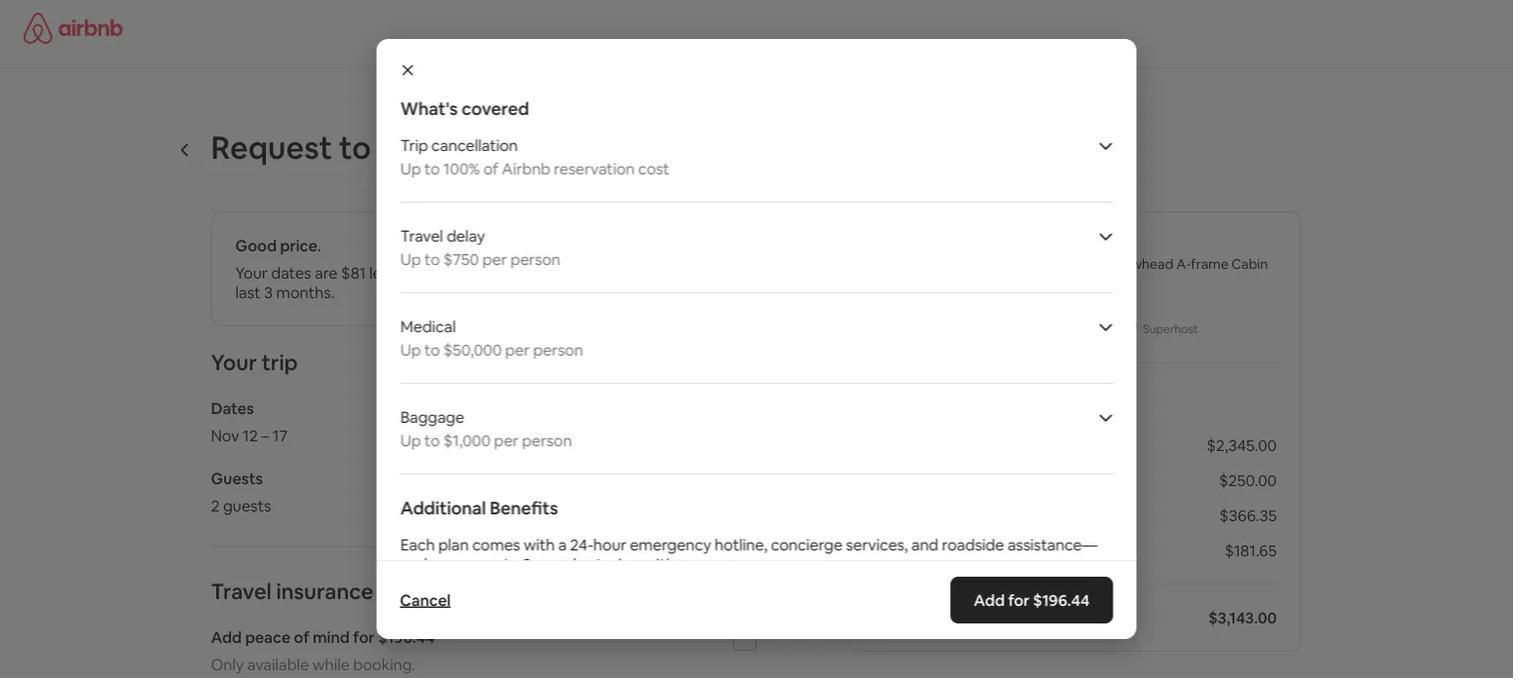 Task type: vqa. For each thing, say whether or not it's contained in the screenshot.
'Add guests' button on the right top of page
no



Task type: locate. For each thing, give the bounding box(es) containing it.
0 horizontal spatial travel
[[211, 577, 272, 605]]

rate
[[548, 263, 577, 283]]

you.
[[678, 554, 708, 574]]

1 vertical spatial travel
[[211, 577, 272, 605]]

3
[[264, 282, 273, 302]]

plan
[[438, 534, 468, 554]]

person inside medical up to $50,000 per person
[[533, 340, 583, 360]]

0 horizontal spatial for
[[353, 627, 375, 647]]

0 vertical spatial travel
[[400, 226, 443, 246]]

unique modern arrowhead a-frame cabin + hot tub
[[1004, 255, 1268, 290]]

0 horizontal spatial the
[[436, 263, 460, 283]]

up down "baggage"
[[400, 430, 421, 450]]

and up the cancel
[[400, 554, 427, 574]]

0 horizontal spatial of
[[294, 627, 309, 647]]

unique
[[1004, 255, 1049, 273]]

2 up from the top
[[400, 249, 421, 269]]

additional
[[400, 497, 486, 520]]

guests 2 guests
[[211, 468, 271, 515]]

person right avg.
[[510, 249, 560, 269]]

roadside
[[941, 534, 1004, 554]]

to down the trip
[[424, 158, 440, 178]]

travel inside travel delay up to $750 per person
[[400, 226, 443, 246]]

1 vertical spatial of
[[294, 627, 309, 647]]

0 vertical spatial $196.44
[[1033, 590, 1090, 610]]

add for add peace of mind for $196.44 only available while booking.
[[211, 627, 242, 647]]

fee
[[938, 470, 962, 490]]

0 vertical spatial your
[[235, 263, 268, 283]]

emergency
[[629, 534, 711, 554]]

to inside baggage up to $1,000 per person
[[424, 430, 440, 450]]

4 up from the top
[[400, 430, 421, 450]]

the right over
[[616, 263, 640, 283]]

medical
[[400, 316, 455, 336]]

0 vertical spatial per
[[482, 249, 507, 269]]

travel insurance
[[211, 577, 374, 605]]

of down the "cancellation"
[[483, 158, 498, 178]]

add inside add peace of mind for $196.44 only available while booking.
[[211, 627, 242, 647]]

1 horizontal spatial travel
[[400, 226, 443, 246]]

frame
[[1191, 255, 1229, 273]]

12
[[243, 425, 258, 445]]

request
[[211, 127, 332, 168]]

)
[[1104, 322, 1108, 337]]

travel delay up to $750 per person
[[400, 226, 560, 269]]

(usd) button
[[912, 607, 954, 627]]

1 vertical spatial your
[[211, 348, 257, 376]]

to left '9' at the bottom of page
[[503, 554, 519, 574]]

dates nov 12 – 17
[[211, 398, 288, 445]]

1 the from the left
[[436, 263, 460, 283]]

person inside baggage up to $1,000 per person
[[522, 430, 572, 450]]

your
[[235, 263, 268, 283], [211, 348, 257, 376]]

$181.65
[[1225, 540, 1277, 560]]

up
[[481, 554, 500, 574]]

per right $750 on the left top of page
[[482, 249, 507, 269]]

with left a
[[523, 534, 554, 554]]

edit
[[728, 468, 757, 488]]

person up benefits
[[522, 430, 572, 450]]

$196.44 inside add peace of mind for $196.44 only available while booking.
[[378, 627, 435, 647]]

1 horizontal spatial and
[[911, 534, 938, 554]]

over
[[580, 263, 612, 283]]

0 horizontal spatial with
[[523, 534, 554, 554]]

per inside medical up to $50,000 per person
[[505, 340, 529, 360]]

to inside travel delay up to $750 per person
[[424, 249, 440, 269]]

$750
[[443, 249, 479, 269]]

for
[[1008, 590, 1030, 610], [353, 627, 375, 647]]

travel insurance coverage details dialog
[[377, 15, 1137, 678]]

0 vertical spatial of
[[483, 158, 498, 178]]

your down good
[[235, 263, 268, 283]]

1 vertical spatial $196.44
[[378, 627, 435, 647]]

only
[[211, 654, 244, 674]]

travel up than
[[400, 226, 443, 246]]

0 vertical spatial add
[[974, 590, 1005, 610]]

$1,000
[[443, 430, 490, 450]]

insurance
[[276, 577, 374, 605]]

up inside travel delay up to $750 per person
[[400, 249, 421, 269]]

the left avg.
[[436, 263, 460, 283]]

available
[[247, 654, 309, 674]]

person down rate
[[533, 340, 583, 360]]

–
[[261, 425, 269, 445]]

$366.35
[[1219, 505, 1277, 525]]

delay
[[446, 226, 485, 246]]

medical up to $50,000 per person
[[400, 316, 583, 360]]

comes
[[472, 534, 520, 554]]

1 vertical spatial add
[[211, 627, 242, 647]]

to down "baggage"
[[424, 430, 440, 450]]

9
[[522, 554, 531, 574]]

than
[[399, 263, 432, 283]]

your inside good price. your dates are $81 less than the avg. nightly rate over the last 3 months.
[[235, 263, 268, 283]]

0 horizontal spatial $196.44
[[378, 627, 435, 647]]

0 vertical spatial for
[[1008, 590, 1030, 610]]

2 vertical spatial person
[[522, 430, 572, 450]]

0 vertical spatial person
[[510, 249, 560, 269]]

1 horizontal spatial add
[[974, 590, 1005, 610]]

months.
[[276, 282, 335, 302]]

cancellation
[[431, 135, 517, 155]]

travel up peace at the left of the page
[[211, 577, 272, 605]]

per for baggage
[[494, 430, 518, 450]]

to down medical
[[424, 340, 440, 360]]

add peace of mind for $196.44 only available while booking.
[[211, 627, 435, 674]]

up right less
[[400, 249, 421, 269]]

your left trip
[[211, 348, 257, 376]]

with
[[523, 534, 554, 554], [643, 554, 675, 574]]

1 horizontal spatial the
[[616, 263, 640, 283]]

for inside add peace of mind for $196.44 only available while booking.
[[353, 627, 375, 647]]

1 horizontal spatial for
[[1008, 590, 1030, 610]]

for down assistance—
[[1008, 590, 1030, 610]]

with left you.
[[643, 554, 675, 574]]

travel
[[400, 226, 443, 246], [211, 577, 272, 605]]

1 horizontal spatial $196.44
[[1033, 590, 1090, 610]]

for right mind
[[353, 627, 375, 647]]

to inside trip cancellation up to 100% of airbnb reservation cost
[[424, 158, 440, 178]]

hour
[[593, 534, 626, 554]]

price details
[[872, 385, 994, 413]]

and right services,
[[911, 534, 938, 554]]

cleaning fee
[[872, 470, 962, 490]]

1 vertical spatial per
[[505, 340, 529, 360]]

taxes button
[[872, 540, 912, 560]]

price.
[[280, 235, 321, 255]]

+
[[1004, 273, 1012, 290]]

additional benefits
[[400, 497, 558, 520]]

of left mind
[[294, 627, 309, 647]]

$196.44
[[1033, 590, 1090, 610], [378, 627, 435, 647]]

to left $750 on the left top of page
[[424, 249, 440, 269]]

a
[[558, 534, 566, 554]]

person
[[510, 249, 560, 269], [533, 340, 583, 360], [522, 430, 572, 450]]

avg.
[[463, 263, 493, 283]]

up down the trip
[[400, 158, 421, 178]]

75 reviews )
[[1048, 322, 1108, 337]]

dates
[[211, 398, 254, 418]]

1 up from the top
[[400, 158, 421, 178]]

per right $1,000
[[494, 430, 518, 450]]

1 horizontal spatial of
[[483, 158, 498, 178]]

up down medical
[[400, 340, 421, 360]]

75
[[1048, 322, 1061, 337]]

0 horizontal spatial add
[[211, 627, 242, 647]]

1 vertical spatial for
[[353, 627, 375, 647]]

add inside button
[[974, 590, 1005, 610]]

per
[[482, 249, 507, 269], [505, 340, 529, 360], [494, 430, 518, 450]]

your trip
[[211, 348, 298, 376]]

per inside baggage up to $1,000 per person
[[494, 430, 518, 450]]

$196.44 down assistance—
[[1033, 590, 1090, 610]]

2 vertical spatial per
[[494, 430, 518, 450]]

$196.44 up booking.
[[378, 627, 435, 647]]

of inside add peace of mind for $196.44 only available while booking.
[[294, 627, 309, 647]]

0 horizontal spatial and
[[400, 554, 427, 574]]

1 vertical spatial person
[[533, 340, 583, 360]]

and
[[911, 534, 938, 554], [400, 554, 427, 574]]

guests
[[211, 468, 263, 488]]

3 up from the top
[[400, 340, 421, 360]]

trip cancellation up to 100% of airbnb reservation cost
[[400, 135, 669, 178]]

add up only
[[211, 627, 242, 647]]

per right $50,000
[[505, 340, 529, 360]]

the
[[436, 263, 460, 283], [616, 263, 640, 283]]

add down roadside
[[974, 590, 1005, 610]]



Task type: describe. For each thing, give the bounding box(es) containing it.
$196.44 inside add for $196.44 button
[[1033, 590, 1090, 610]]

last
[[235, 282, 261, 302]]

baggage up to $1,000 per person
[[400, 407, 572, 450]]

modern
[[1052, 255, 1100, 273]]

person inside travel delay up to $750 per person
[[510, 249, 560, 269]]

per inside travel delay up to $750 per person
[[482, 249, 507, 269]]

mind
[[313, 627, 350, 647]]

1 horizontal spatial with
[[643, 554, 675, 574]]

2
[[211, 495, 220, 515]]

while
[[313, 654, 350, 674]]

back image
[[178, 142, 193, 158]]

person for medical up to $50,000 per person
[[533, 340, 583, 360]]

100%
[[443, 158, 479, 178]]

travel for travel insurance
[[211, 577, 272, 605]]

dates
[[271, 263, 311, 283]]

airbnb
[[501, 158, 550, 178]]

(usd)
[[912, 607, 954, 627]]

guests
[[223, 495, 271, 515]]

reviews
[[1063, 322, 1104, 337]]

trip
[[400, 135, 428, 155]]

assistance—
[[1007, 534, 1097, 554]]

hotline,
[[714, 534, 767, 554]]

add for $196.44 button
[[950, 577, 1113, 624]]

trip
[[262, 348, 298, 376]]

24-
[[570, 534, 593, 554]]

taxes
[[872, 540, 912, 560]]

booking.
[[353, 654, 415, 674]]

details
[[927, 385, 994, 413]]

to inside medical up to $50,000 per person
[[424, 340, 440, 360]]

$3,143.00
[[1208, 607, 1277, 627]]

superhost
[[1143, 322, 1198, 337]]

cabin
[[1232, 255, 1268, 273]]

price
[[872, 385, 922, 413]]

of inside trip cancellation up to 100% of airbnb reservation cost
[[483, 158, 498, 178]]

less
[[369, 263, 396, 283]]

cleaning fee button
[[872, 470, 962, 490]]

for inside button
[[1008, 590, 1030, 610]]

each plan comes with a 24-hour emergency hotline, concierge services, and roadside assistance— and covers up to 9 people staying with you.
[[400, 534, 1097, 574]]

up inside trip cancellation up to 100% of airbnb reservation cost
[[400, 158, 421, 178]]

benefits
[[489, 497, 558, 520]]

good
[[235, 235, 277, 255]]

request to book
[[211, 127, 454, 168]]

staying
[[588, 554, 640, 574]]

up inside baggage up to $1,000 per person
[[400, 430, 421, 450]]

services,
[[846, 534, 908, 554]]

add for $196.44
[[974, 590, 1090, 610]]

$81
[[341, 263, 366, 283]]

$50,000
[[443, 340, 501, 360]]

$250.00
[[1219, 470, 1277, 490]]

per for medical
[[505, 340, 529, 360]]

book
[[378, 127, 454, 168]]

cancel button
[[390, 581, 460, 620]]

each
[[400, 534, 434, 554]]

what's covered
[[400, 97, 529, 120]]

cleaning
[[872, 470, 935, 490]]

travel for travel delay up to $750 per person
[[400, 226, 443, 246]]

edit button
[[728, 468, 757, 488]]

cancel
[[400, 590, 451, 610]]

covers
[[430, 554, 478, 574]]

tub
[[1042, 273, 1066, 290]]

up inside medical up to $50,000 per person
[[400, 340, 421, 360]]

baggage
[[400, 407, 464, 427]]

concierge
[[770, 534, 842, 554]]

hot
[[1015, 273, 1039, 290]]

peace
[[245, 627, 291, 647]]

to inside each plan comes with a 24-hour emergency hotline, concierge services, and roadside assistance— and covers up to 9 people staying with you.
[[503, 554, 519, 574]]

nov
[[211, 425, 239, 445]]

add for add for $196.44
[[974, 590, 1005, 610]]

good price. your dates are $81 less than the avg. nightly rate over the last 3 months.
[[235, 235, 640, 302]]

reservation
[[553, 158, 634, 178]]

to left the trip
[[339, 127, 371, 168]]

17
[[273, 425, 288, 445]]

2 the from the left
[[616, 263, 640, 283]]

person for baggage up to $1,000 per person
[[522, 430, 572, 450]]

a-
[[1176, 255, 1191, 273]]

nightly
[[496, 263, 545, 283]]

cost
[[638, 158, 669, 178]]

people
[[535, 554, 585, 574]]



